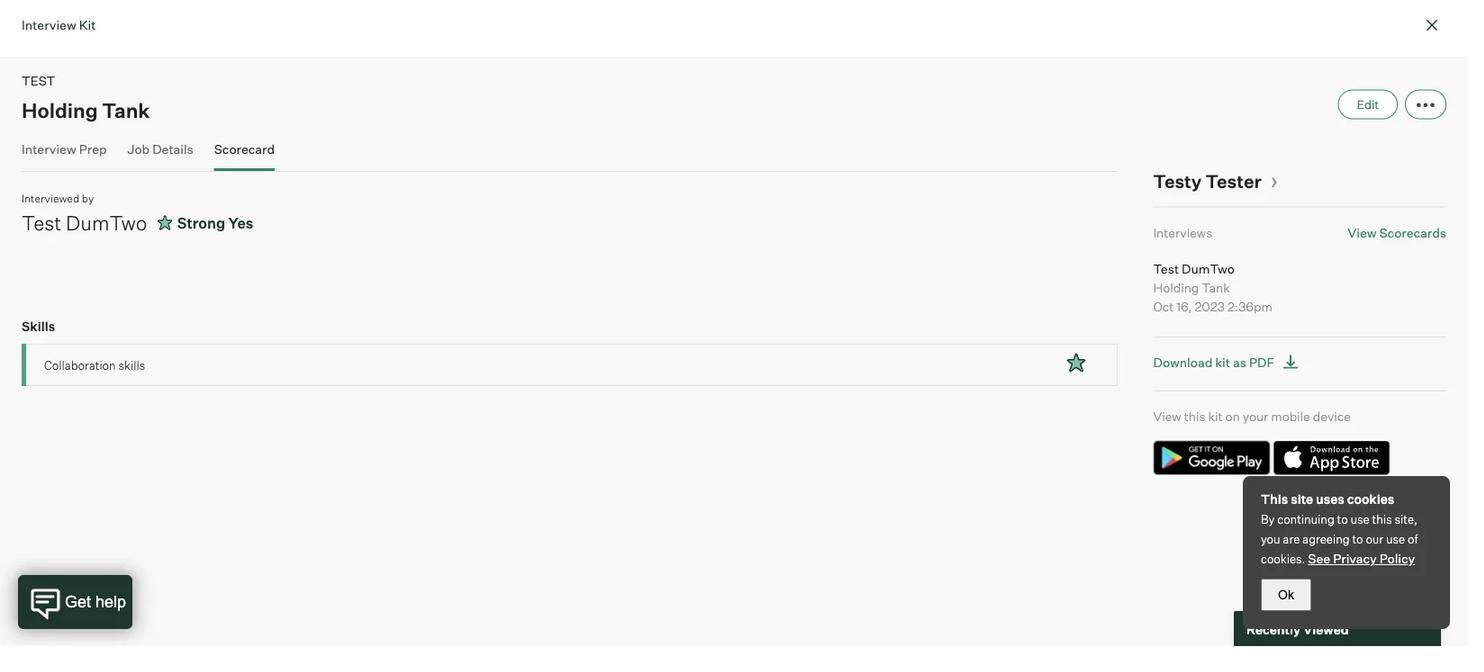 Task type: vqa. For each thing, say whether or not it's contained in the screenshot.
bottommost to
yes



Task type: locate. For each thing, give the bounding box(es) containing it.
dumtwo down by
[[66, 210, 147, 235]]

dumtwo inside "test dumtwo holding tank oct 16, 2023 2:36pm"
[[1182, 261, 1235, 276]]

0 vertical spatial use
[[1351, 512, 1370, 527]]

to left our
[[1352, 532, 1363, 547]]

this
[[1261, 492, 1288, 508]]

test inside interviewed by test dumtwo
[[22, 210, 61, 235]]

device
[[1313, 409, 1351, 425]]

0 vertical spatial kit
[[1215, 355, 1230, 371]]

0 horizontal spatial use
[[1351, 512, 1370, 527]]

holding down the test
[[22, 98, 98, 122]]

interview for interview prep
[[22, 141, 76, 157]]

1 vertical spatial use
[[1386, 532, 1405, 547]]

0 vertical spatial interview
[[22, 17, 76, 32]]

0 horizontal spatial dumtwo
[[66, 210, 147, 235]]

tank up '2023'
[[1202, 280, 1230, 295]]

of
[[1408, 532, 1418, 547]]

0 horizontal spatial view
[[1153, 409, 1181, 425]]

you
[[1261, 532, 1280, 547]]

see
[[1308, 551, 1330, 567]]

kit
[[1215, 355, 1230, 371], [1208, 409, 1223, 425]]

use
[[1351, 512, 1370, 527], [1386, 532, 1405, 547]]

prep
[[79, 141, 107, 157]]

0 vertical spatial test
[[22, 210, 61, 235]]

0 vertical spatial tank
[[102, 98, 150, 122]]

interview prep link
[[22, 141, 107, 168]]

1 vertical spatial interview
[[22, 141, 76, 157]]

1 horizontal spatial to
[[1352, 532, 1363, 547]]

strong yes
[[177, 214, 253, 232]]

1 vertical spatial test
[[1153, 261, 1179, 276]]

interview left the kit
[[22, 17, 76, 32]]

job details link
[[127, 141, 193, 168]]

edit
[[1357, 97, 1379, 112]]

testy
[[1153, 170, 1202, 193]]

this up our
[[1372, 512, 1392, 527]]

holding up 16,
[[1153, 280, 1199, 295]]

oct
[[1153, 299, 1174, 314]]

edit link
[[1338, 90, 1398, 119]]

0 vertical spatial holding
[[22, 98, 98, 122]]

interview
[[22, 17, 76, 32], [22, 141, 76, 157]]

1 vertical spatial this
[[1372, 512, 1392, 527]]

job
[[127, 141, 150, 157]]

download kit as pdf
[[1153, 355, 1274, 371]]

test up oct
[[1153, 261, 1179, 276]]

0 vertical spatial dumtwo
[[66, 210, 147, 235]]

see privacy policy link
[[1308, 551, 1415, 567]]

tank
[[102, 98, 150, 122], [1202, 280, 1230, 295]]

policy
[[1379, 551, 1415, 567]]

interview left prep
[[22, 141, 76, 157]]

1 vertical spatial view
[[1153, 409, 1181, 425]]

interviewed
[[22, 192, 79, 205]]

0 vertical spatial view
[[1348, 225, 1377, 240]]

1 vertical spatial tank
[[1202, 280, 1230, 295]]

scorecards
[[1379, 225, 1446, 240]]

holding
[[22, 98, 98, 122], [1153, 280, 1199, 295]]

1 horizontal spatial dumtwo
[[1182, 261, 1235, 276]]

test down interviewed
[[22, 210, 61, 235]]

our
[[1366, 532, 1383, 547]]

1 vertical spatial holding
[[1153, 280, 1199, 295]]

tank inside "test dumtwo holding tank oct 16, 2023 2:36pm"
[[1202, 280, 1230, 295]]

1 vertical spatial kit
[[1208, 409, 1223, 425]]

view down "download"
[[1153, 409, 1181, 425]]

view scorecards
[[1348, 225, 1446, 240]]

1 interview from the top
[[22, 17, 76, 32]]

0 horizontal spatial this
[[1184, 409, 1205, 425]]

test
[[22, 210, 61, 235], [1153, 261, 1179, 276]]

holding inside "test dumtwo holding tank oct 16, 2023 2:36pm"
[[1153, 280, 1199, 295]]

this
[[1184, 409, 1205, 425], [1372, 512, 1392, 527]]

1 horizontal spatial tank
[[1202, 280, 1230, 295]]

dumtwo
[[66, 210, 147, 235], [1182, 261, 1235, 276]]

to
[[1337, 512, 1348, 527], [1352, 532, 1363, 547]]

view left scorecards
[[1348, 225, 1377, 240]]

1 horizontal spatial test
[[1153, 261, 1179, 276]]

agreeing
[[1302, 532, 1350, 547]]

1 horizontal spatial this
[[1372, 512, 1392, 527]]

to down uses on the bottom right of page
[[1337, 512, 1348, 527]]

by continuing to use this site, you are agreeing to our use of cookies.
[[1261, 512, 1418, 566]]

dumtwo up '2023'
[[1182, 261, 1235, 276]]

0 horizontal spatial test
[[22, 210, 61, 235]]

kit left on
[[1208, 409, 1223, 425]]

2 interview from the top
[[22, 141, 76, 157]]

1 vertical spatial dumtwo
[[1182, 261, 1235, 276]]

0 vertical spatial to
[[1337, 512, 1348, 527]]

this left on
[[1184, 409, 1205, 425]]

1 horizontal spatial view
[[1348, 225, 1377, 240]]

testy tester
[[1153, 170, 1262, 193]]

site,
[[1395, 512, 1417, 527]]

use left of
[[1386, 532, 1405, 547]]

16,
[[1177, 299, 1192, 314]]

1 horizontal spatial holding
[[1153, 280, 1199, 295]]

view
[[1348, 225, 1377, 240], [1153, 409, 1181, 425]]

tank up job
[[102, 98, 150, 122]]

collaboration
[[44, 358, 116, 372]]

more link
[[1405, 90, 1446, 119]]

are
[[1283, 532, 1300, 547]]

use down cookies at bottom
[[1351, 512, 1370, 527]]

scorecard link
[[214, 141, 275, 168]]

kit left as
[[1215, 355, 1230, 371]]

1 horizontal spatial use
[[1386, 532, 1405, 547]]



Task type: describe. For each thing, give the bounding box(es) containing it.
cookies.
[[1261, 552, 1305, 566]]

test
[[22, 73, 55, 89]]

testy tester link
[[1153, 170, 1278, 193]]

1 vertical spatial to
[[1352, 532, 1363, 547]]

this site uses cookies
[[1261, 492, 1394, 508]]

skills
[[118, 358, 145, 372]]

tester
[[1206, 170, 1262, 193]]

pdf
[[1249, 355, 1274, 371]]

on
[[1225, 409, 1240, 425]]

view scorecards button
[[1348, 225, 1446, 240]]

0 horizontal spatial tank
[[102, 98, 150, 122]]

holding tank
[[22, 98, 150, 122]]

2023
[[1195, 299, 1225, 314]]

view this kit on your mobile device
[[1153, 409, 1351, 425]]

view for view this kit on your mobile device
[[1153, 409, 1181, 425]]

download
[[1153, 355, 1212, 371]]

mobile
[[1271, 409, 1310, 425]]

2:36pm
[[1228, 299, 1272, 314]]

your
[[1243, 409, 1268, 425]]

as
[[1233, 355, 1246, 371]]

0 horizontal spatial holding
[[22, 98, 98, 122]]

by
[[1261, 512, 1275, 527]]

0 vertical spatial this
[[1184, 409, 1205, 425]]

skills
[[22, 318, 55, 334]]

interviews
[[1153, 225, 1212, 240]]

test dumtwo holding tank oct 16, 2023 2:36pm
[[1153, 261, 1272, 314]]

scorecard
[[214, 141, 275, 157]]

strong yes image
[[1066, 352, 1087, 374]]

download kit as pdf link
[[1153, 351, 1304, 375]]

see privacy policy
[[1308, 551, 1415, 567]]

kit
[[79, 17, 96, 32]]

this inside by continuing to use this site, you are agreeing to our use of cookies.
[[1372, 512, 1392, 527]]

uses
[[1316, 492, 1344, 508]]

privacy
[[1333, 551, 1377, 567]]

collaboration skills
[[44, 358, 145, 372]]

test inside "test dumtwo holding tank oct 16, 2023 2:36pm"
[[1153, 261, 1179, 276]]

close image
[[1421, 14, 1443, 36]]

interview prep
[[22, 141, 107, 157]]

recently viewed
[[1246, 622, 1349, 637]]

interview kit
[[22, 17, 96, 32]]

yes
[[228, 214, 253, 232]]

viewed
[[1303, 622, 1349, 637]]

ok button
[[1261, 579, 1311, 612]]

site
[[1291, 492, 1313, 508]]

recently
[[1246, 622, 1300, 637]]

more image
[[1417, 102, 1435, 109]]

by
[[82, 192, 94, 205]]

strong yes image
[[156, 212, 174, 234]]

continuing
[[1277, 512, 1334, 527]]

view for view scorecards
[[1348, 225, 1377, 240]]

cookies
[[1347, 492, 1394, 508]]

ok
[[1278, 588, 1294, 602]]

dumtwo inside interviewed by test dumtwo
[[66, 210, 147, 235]]

job details
[[127, 141, 193, 157]]

0 horizontal spatial to
[[1337, 512, 1348, 527]]

interview for interview kit
[[22, 17, 76, 32]]

details
[[152, 141, 193, 157]]

interviewed by test dumtwo
[[22, 192, 147, 235]]

strong
[[177, 214, 225, 232]]



